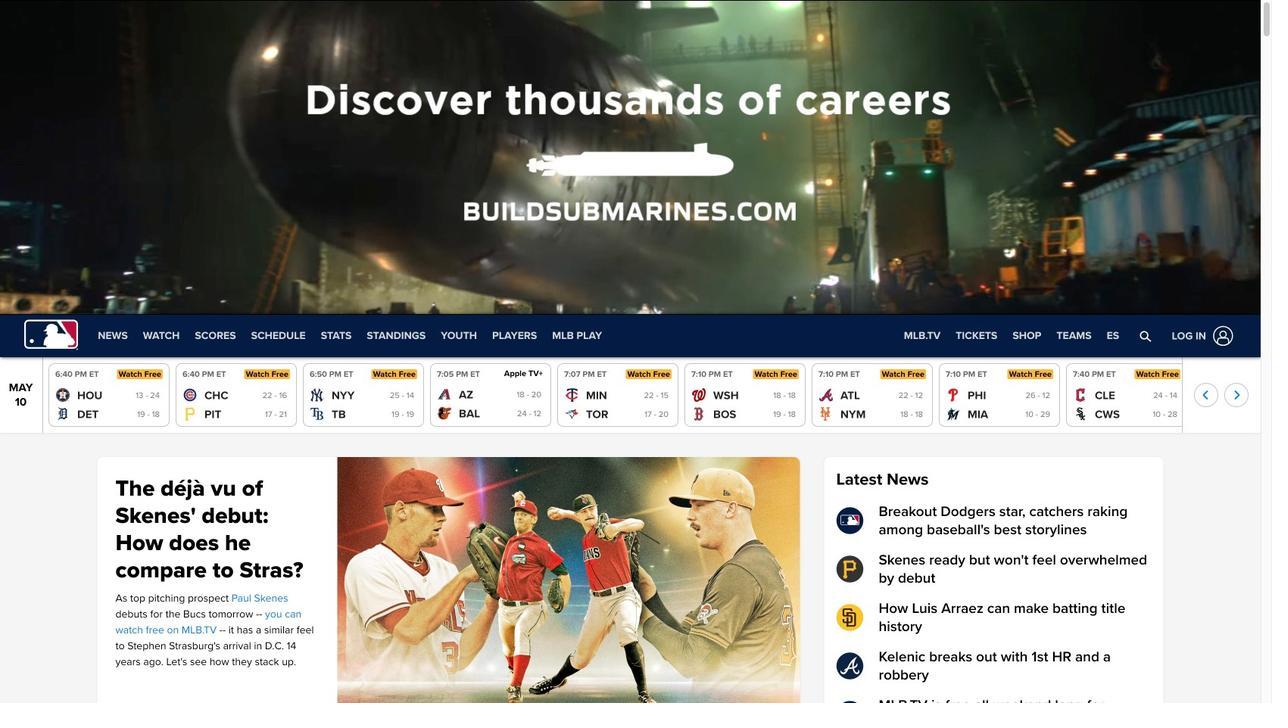Task type: describe. For each thing, give the bounding box(es) containing it.
twins image
[[565, 388, 579, 402]]

blue jays image
[[565, 407, 579, 421]]

rays image
[[311, 407, 324, 421]]

mets image
[[820, 407, 833, 421]]

tigers image
[[56, 407, 70, 421]]

orioles image
[[438, 407, 452, 420]]

1 vertical spatial pirates image
[[837, 556, 864, 583]]

astros image
[[56, 388, 70, 402]]

the déjà vu of skenes' debut: how does he compare to stras? image
[[338, 458, 800, 704]]

braves image
[[837, 653, 864, 680]]

cubs image
[[183, 388, 197, 402]]

d backs image
[[438, 388, 452, 401]]

padres image
[[837, 605, 864, 632]]

top navigation element
[[0, 315, 1261, 358]]

phillies image
[[947, 388, 961, 402]]

nationals image
[[692, 388, 706, 402]]



Task type: vqa. For each thing, say whether or not it's contained in the screenshot.
April for Baseball Zen: Nasty Nestor
no



Task type: locate. For each thing, give the bounding box(es) containing it.
search image
[[1140, 330, 1152, 342]]

0 horizontal spatial pirates image
[[183, 407, 197, 421]]

0 vertical spatial pirates image
[[183, 407, 197, 421]]

major league baseball image
[[24, 320, 78, 350]]

pirates image down cubs "icon" at left
[[183, 407, 197, 421]]

pirates image
[[183, 407, 197, 421], [837, 556, 864, 583]]

1 vertical spatial mlb image
[[837, 702, 864, 704]]

red sox image
[[692, 407, 706, 421]]

mlb image
[[837, 508, 864, 535], [837, 702, 864, 704]]

marlins image
[[947, 407, 961, 421]]

secondary navigation element
[[90, 315, 610, 358]]

guardians image
[[1074, 388, 1088, 402]]

pirates image up 'padres' icon at the bottom right
[[837, 556, 864, 583]]

yankees image
[[311, 388, 324, 402]]

1 mlb image from the top
[[837, 508, 864, 535]]

white sox image
[[1074, 407, 1088, 421]]

braves image
[[820, 388, 833, 402]]

2 mlb image from the top
[[837, 702, 864, 704]]

0 vertical spatial mlb image
[[837, 508, 864, 535]]

1 horizontal spatial pirates image
[[837, 556, 864, 583]]



